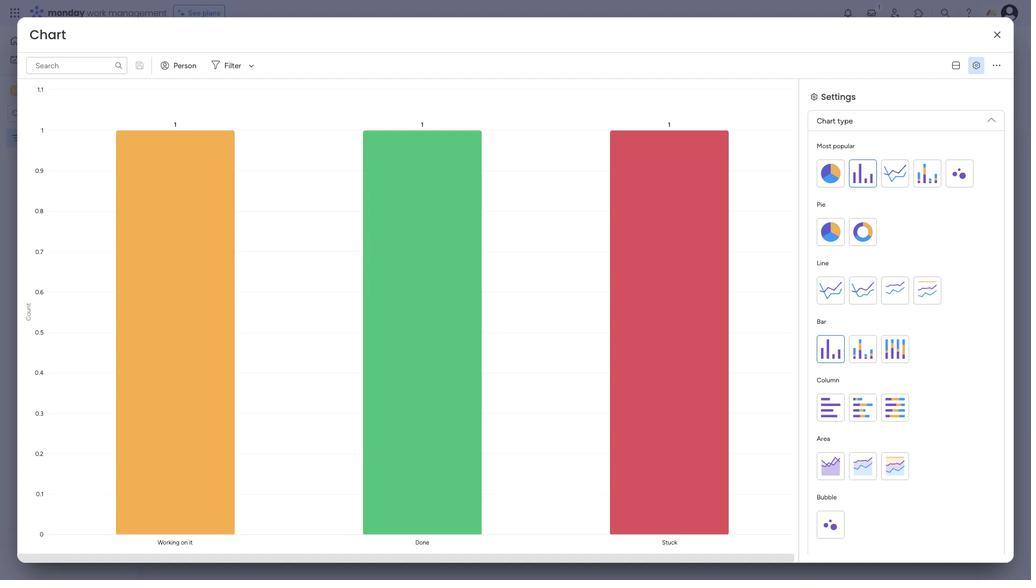 Task type: vqa. For each thing, say whether or not it's contained in the screenshot.
type
yes



Task type: describe. For each thing, give the bounding box(es) containing it.
main workspace
[[25, 85, 88, 96]]

my inside button
[[24, 55, 34, 64]]

help image
[[964, 8, 974, 18]]

widget
[[271, 67, 295, 76]]

my work button
[[6, 51, 115, 68]]

board inside list box
[[53, 133, 72, 143]]

most
[[817, 142, 832, 150]]

type
[[838, 116, 853, 125]]

add widget
[[256, 67, 295, 76]]

line
[[817, 259, 829, 267]]

person
[[173, 61, 196, 70]]

monday
[[48, 7, 85, 19]]

most popular
[[817, 142, 855, 150]]

first inside field
[[187, 35, 210, 53]]

My first board field
[[163, 35, 254, 53]]

new project
[[167, 67, 209, 76]]

arrow down image
[[245, 59, 258, 72]]

pie
[[817, 200, 826, 208]]

add widget button
[[236, 63, 300, 80]]

my inside field
[[166, 35, 184, 53]]

new project button
[[163, 63, 213, 80]]

filter button
[[207, 57, 258, 74]]

project
[[185, 67, 209, 76]]

select product image
[[10, 8, 20, 18]]

popular
[[833, 142, 855, 150]]

invite members image
[[890, 8, 901, 18]]

john smith image
[[1001, 4, 1018, 21]]

Chart field
[[27, 26, 69, 44]]

dapulse dropdown down arrow image
[[988, 112, 996, 124]]

add
[[256, 67, 269, 76]]

work for my
[[36, 55, 52, 64]]

my inside list box
[[25, 133, 36, 143]]

settings
[[821, 90, 856, 103]]

m
[[12, 86, 19, 95]]

chart for chart
[[30, 26, 66, 44]]

column
[[817, 376, 839, 384]]

bubble
[[817, 493, 837, 501]]

my first board list box
[[0, 127, 137, 292]]

see plans
[[188, 8, 220, 17]]

Filter dashboard by text search field
[[26, 57, 127, 74]]

workspace
[[46, 85, 88, 96]]



Task type: locate. For each thing, give the bounding box(es) containing it.
new
[[167, 67, 183, 76]]

0 vertical spatial my first board
[[166, 35, 251, 53]]

my
[[166, 35, 184, 53], [24, 55, 34, 64], [25, 133, 36, 143]]

workspace selection element
[[10, 84, 90, 98]]

0 vertical spatial my
[[166, 35, 184, 53]]

option
[[0, 128, 137, 131]]

my first board
[[166, 35, 251, 53], [25, 133, 72, 143]]

Search field
[[318, 64, 350, 79]]

None search field
[[26, 57, 127, 74]]

more dots image
[[993, 62, 1001, 69]]

v2 settings line image
[[973, 62, 980, 69]]

1 horizontal spatial chart
[[817, 116, 836, 125]]

board
[[213, 35, 251, 53], [53, 133, 72, 143]]

1 vertical spatial work
[[36, 55, 52, 64]]

chart for chart type
[[817, 116, 836, 125]]

first
[[187, 35, 210, 53], [37, 133, 51, 143]]

notifications image
[[843, 8, 853, 18]]

search image
[[114, 61, 123, 70]]

1 horizontal spatial first
[[187, 35, 210, 53]]

work for monday
[[87, 7, 106, 19]]

main content
[[142, 130, 1031, 580]]

chart left 'type'
[[817, 116, 836, 125]]

1 vertical spatial first
[[37, 133, 51, 143]]

1 vertical spatial chart
[[817, 116, 836, 125]]

2 vertical spatial my
[[25, 133, 36, 143]]

filter
[[224, 61, 241, 70]]

1 vertical spatial board
[[53, 133, 72, 143]]

1 vertical spatial my
[[24, 55, 34, 64]]

management
[[108, 7, 167, 19]]

v2 split view image
[[952, 62, 960, 69]]

board down search in workspace field
[[53, 133, 72, 143]]

first inside list box
[[37, 133, 51, 143]]

my first board up project on the left of page
[[166, 35, 251, 53]]

bar
[[817, 317, 826, 325]]

0 horizontal spatial my first board
[[25, 133, 72, 143]]

my first board down search in workspace field
[[25, 133, 72, 143]]

0 horizontal spatial first
[[37, 133, 51, 143]]

0 vertical spatial first
[[187, 35, 210, 53]]

1 horizontal spatial work
[[87, 7, 106, 19]]

chart up my work
[[30, 26, 66, 44]]

0 vertical spatial work
[[87, 7, 106, 19]]

1 horizontal spatial board
[[213, 35, 251, 53]]

0 horizontal spatial work
[[36, 55, 52, 64]]

0 horizontal spatial chart
[[30, 26, 66, 44]]

chart type
[[817, 116, 853, 125]]

0 horizontal spatial board
[[53, 133, 72, 143]]

Search in workspace field
[[23, 107, 90, 120]]

area
[[817, 434, 830, 442]]

work inside button
[[36, 55, 52, 64]]

see
[[188, 8, 201, 17]]

person button
[[156, 57, 203, 74]]

main
[[25, 85, 44, 96]]

dapulse x slim image
[[994, 31, 1001, 39]]

0 vertical spatial board
[[213, 35, 251, 53]]

my up person popup button
[[166, 35, 184, 53]]

home button
[[6, 32, 115, 49]]

see plans button
[[173, 5, 225, 21]]

my first board inside field
[[166, 35, 251, 53]]

1 image
[[874, 1, 884, 13]]

work down home
[[36, 55, 52, 64]]

chart
[[30, 26, 66, 44], [817, 116, 836, 125]]

my down home
[[24, 55, 34, 64]]

my work
[[24, 55, 52, 64]]

0 vertical spatial chart
[[30, 26, 66, 44]]

apps image
[[914, 8, 924, 18]]

first up person
[[187, 35, 210, 53]]

my first board inside list box
[[25, 133, 72, 143]]

1 vertical spatial my first board
[[25, 133, 72, 143]]

1 horizontal spatial my first board
[[166, 35, 251, 53]]

work
[[87, 7, 106, 19], [36, 55, 52, 64]]

first down search in workspace field
[[37, 133, 51, 143]]

home
[[25, 36, 45, 45]]

monday work management
[[48, 7, 167, 19]]

inbox image
[[866, 8, 877, 18]]

board up filter popup button
[[213, 35, 251, 53]]

board inside field
[[213, 35, 251, 53]]

workspace image
[[10, 85, 21, 96]]

my down search in workspace field
[[25, 133, 36, 143]]

work right monday in the top of the page
[[87, 7, 106, 19]]

search everything image
[[940, 8, 951, 18]]

plans
[[202, 8, 220, 17]]



